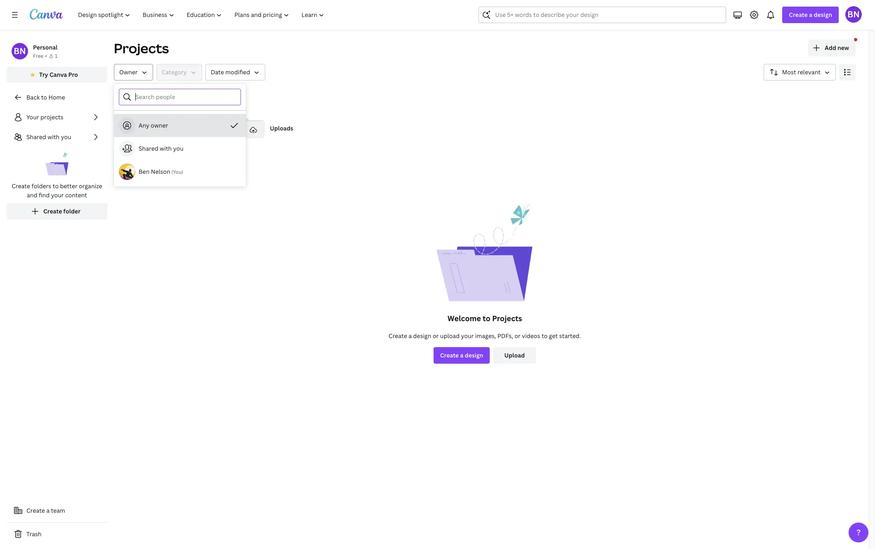 Task type: locate. For each thing, give the bounding box(es) containing it.
with for shared with you button
[[160, 145, 172, 152]]

a left upload
[[409, 332, 412, 340]]

create a design down upload
[[441, 351, 484, 359]]

most
[[783, 68, 797, 76]]

1 horizontal spatial shared with you
[[139, 145, 184, 152]]

shared with you
[[26, 133, 71, 141], [139, 145, 184, 152]]

0 vertical spatial shared with you
[[26, 133, 71, 141]]

1 horizontal spatial your
[[461, 332, 474, 340]]

create a design button
[[783, 7, 840, 23]]

ben nelson image
[[846, 6, 863, 23]]

create a design up add
[[790, 11, 833, 19]]

personal
[[33, 43, 58, 51]]

0 vertical spatial your
[[51, 191, 64, 199]]

design inside button
[[465, 351, 484, 359]]

shared
[[26, 133, 46, 141], [139, 145, 158, 152]]

1 vertical spatial you
[[173, 145, 184, 152]]

create a design for create a design dropdown button
[[790, 11, 833, 19]]

create folders to better organize and find your content
[[12, 182, 102, 199]]

a inside dropdown button
[[810, 11, 813, 19]]

0 vertical spatial you
[[61, 133, 71, 141]]

1 horizontal spatial projects
[[493, 313, 523, 323]]

)
[[182, 169, 183, 176]]

any owner
[[139, 121, 168, 129]]

create a design inside button
[[441, 351, 484, 359]]

create a team button
[[7, 503, 107, 519]]

with down 'projects'
[[48, 133, 60, 141]]

1
[[55, 52, 58, 59]]

1 horizontal spatial design
[[465, 351, 484, 359]]

with inside button
[[160, 145, 172, 152]]

0 vertical spatial projects
[[114, 39, 169, 57]]

any owner button
[[114, 114, 246, 137]]

starred link
[[114, 114, 232, 143]]

Owner button
[[114, 64, 153, 81]]

1 vertical spatial projects
[[493, 313, 523, 323]]

ben nelson image left free
[[12, 43, 28, 59]]

design
[[815, 11, 833, 19], [414, 332, 432, 340], [465, 351, 484, 359]]

your
[[26, 113, 39, 121]]

with for shared with you link
[[48, 133, 60, 141]]

0 vertical spatial shared
[[26, 133, 46, 141]]

list box
[[114, 114, 246, 183]]

0 horizontal spatial with
[[48, 133, 60, 141]]

uploads link
[[239, 114, 357, 143]]

projects
[[114, 39, 169, 57], [493, 313, 523, 323]]

with down starred link
[[160, 145, 172, 152]]

your right upload
[[461, 332, 474, 340]]

0 horizontal spatial ben nelson image
[[12, 43, 28, 59]]

1 vertical spatial your
[[461, 332, 474, 340]]

images,
[[476, 332, 497, 340]]

free
[[33, 52, 43, 59]]

you for shared with you link
[[61, 133, 71, 141]]

0 horizontal spatial your
[[51, 191, 64, 199]]

ben nelson ( you )
[[139, 168, 183, 176]]

a left team
[[46, 507, 50, 515]]

add
[[826, 44, 837, 52]]

folder
[[63, 207, 81, 215]]

1 horizontal spatial with
[[160, 145, 172, 152]]

you down starred link
[[173, 145, 184, 152]]

create
[[790, 11, 809, 19], [12, 182, 30, 190], [43, 207, 62, 215], [389, 332, 408, 340], [441, 351, 459, 359], [26, 507, 45, 515]]

or left upload
[[433, 332, 439, 340]]

None search field
[[479, 7, 727, 23]]

0 horizontal spatial or
[[433, 332, 439, 340]]

you for shared with you button
[[173, 145, 184, 152]]

1 vertical spatial create a design
[[441, 351, 484, 359]]

or
[[433, 332, 439, 340], [515, 332, 521, 340]]

shared inside shared with you button
[[139, 145, 158, 152]]

videos
[[522, 332, 541, 340]]

to up images,
[[483, 313, 491, 323]]

1 vertical spatial ben nelson image
[[12, 43, 28, 59]]

0 vertical spatial design
[[815, 11, 833, 19]]

trash link
[[7, 526, 107, 543]]

2 vertical spatial design
[[465, 351, 484, 359]]

0 horizontal spatial projects
[[114, 39, 169, 57]]

with inside list
[[48, 133, 60, 141]]

shared down your
[[26, 133, 46, 141]]

create folder
[[43, 207, 81, 215]]

create a design
[[790, 11, 833, 19], [441, 351, 484, 359]]

list box containing any owner
[[114, 114, 246, 183]]

create a design inside dropdown button
[[790, 11, 833, 19]]

date
[[211, 68, 224, 76]]

0 horizontal spatial create a design
[[441, 351, 484, 359]]

design left ben nelson image
[[815, 11, 833, 19]]

1 horizontal spatial you
[[173, 145, 184, 152]]

find
[[39, 191, 50, 199]]

a
[[810, 11, 813, 19], [409, 332, 412, 340], [461, 351, 464, 359], [46, 507, 50, 515]]

you
[[61, 133, 71, 141], [173, 145, 184, 152]]

design down create a design or upload your images, pdfs, or videos to get started.
[[465, 351, 484, 359]]

shared inside shared with you link
[[26, 133, 46, 141]]

0 vertical spatial with
[[48, 133, 60, 141]]

you inside button
[[173, 145, 184, 152]]

any owner option
[[114, 114, 246, 137]]

design for create a design button
[[465, 351, 484, 359]]

shared for shared with you button
[[139, 145, 158, 152]]

to
[[41, 93, 47, 101], [53, 182, 59, 190], [483, 313, 491, 323], [542, 332, 548, 340]]

0 horizontal spatial shared
[[26, 133, 46, 141]]

projects up pdfs,
[[493, 313, 523, 323]]

1 vertical spatial shared
[[139, 145, 158, 152]]

design left upload
[[414, 332, 432, 340]]

1 vertical spatial shared with you
[[139, 145, 184, 152]]

your right find
[[51, 191, 64, 199]]

projects
[[41, 113, 63, 121]]

ben nelson image
[[846, 6, 863, 23], [12, 43, 28, 59]]

0 vertical spatial create a design
[[790, 11, 833, 19]]

projects up owner button on the left top of the page
[[114, 39, 169, 57]]

create a design for create a design button
[[441, 351, 484, 359]]

shared with you down 'projects'
[[26, 133, 71, 141]]

to inside the create folders to better organize and find your content
[[53, 182, 59, 190]]

your
[[51, 191, 64, 199], [461, 332, 474, 340]]

shared with you inside button
[[139, 145, 184, 152]]

try
[[39, 71, 48, 78]]

0 horizontal spatial shared with you
[[26, 133, 71, 141]]

ben nelson image up the new
[[846, 6, 863, 23]]

top level navigation element
[[73, 7, 332, 23]]

you down your projects link
[[61, 133, 71, 141]]

create a design or upload your images, pdfs, or videos to get started.
[[389, 332, 582, 340]]

date modified
[[211, 68, 250, 76]]

upload
[[505, 351, 525, 359]]

2 horizontal spatial design
[[815, 11, 833, 19]]

try canva pro
[[39, 71, 78, 78]]

1 horizontal spatial create a design
[[790, 11, 833, 19]]

ben nelson image for ben nelson image
[[846, 6, 863, 23]]

shared down starred
[[139, 145, 158, 152]]

a up add new dropdown button
[[810, 11, 813, 19]]

or right pdfs,
[[515, 332, 521, 340]]

shared with you down starred
[[139, 145, 184, 152]]

with
[[48, 133, 60, 141], [160, 145, 172, 152]]

shared with you for shared with you button
[[139, 145, 184, 152]]

design inside dropdown button
[[815, 11, 833, 19]]

list
[[7, 109, 107, 220]]

1 horizontal spatial ben nelson image
[[846, 6, 863, 23]]

0 vertical spatial ben nelson image
[[846, 6, 863, 23]]

1 vertical spatial with
[[160, 145, 172, 152]]

modified
[[226, 68, 250, 76]]

1 vertical spatial design
[[414, 332, 432, 340]]

1 horizontal spatial shared
[[139, 145, 158, 152]]

Sort by button
[[764, 64, 837, 81]]

to left the better
[[53, 182, 59, 190]]

1 horizontal spatial or
[[515, 332, 521, 340]]

2 or from the left
[[515, 332, 521, 340]]

to left get
[[542, 332, 548, 340]]

0 horizontal spatial you
[[61, 133, 71, 141]]



Task type: vqa. For each thing, say whether or not it's contained in the screenshot.
A
yes



Task type: describe. For each thing, give the bounding box(es) containing it.
free •
[[33, 52, 47, 59]]

back
[[26, 93, 40, 101]]

relevant
[[798, 68, 821, 76]]

trash
[[26, 530, 42, 538]]

content
[[65, 191, 87, 199]]

add new
[[826, 44, 850, 52]]

your projects
[[26, 113, 63, 121]]

•
[[45, 52, 47, 59]]

nelson
[[151, 168, 171, 176]]

welcome
[[448, 313, 482, 323]]

ben
[[139, 168, 150, 176]]

started.
[[560, 332, 582, 340]]

Category button
[[156, 64, 202, 81]]

most relevant
[[783, 68, 821, 76]]

shared with you link
[[7, 129, 107, 145]]

and
[[27, 191, 37, 199]]

organize
[[79, 182, 102, 190]]

any
[[139, 121, 149, 129]]

upload button
[[494, 347, 537, 364]]

create a design button
[[434, 347, 490, 364]]

your projects link
[[7, 109, 107, 126]]

Date modified button
[[206, 64, 266, 81]]

pdfs,
[[498, 332, 514, 340]]

team
[[51, 507, 65, 515]]

home
[[48, 93, 65, 101]]

back to home link
[[7, 89, 107, 106]]

welcome to projects
[[448, 313, 523, 323]]

ben nelson image for ben nelson element
[[12, 43, 28, 59]]

shared with you button
[[114, 137, 246, 160]]

your inside the create folders to better organize and find your content
[[51, 191, 64, 199]]

create inside dropdown button
[[790, 11, 809, 19]]

to right back
[[41, 93, 47, 101]]

create a team
[[26, 507, 65, 515]]

1 or from the left
[[433, 332, 439, 340]]

starred
[[145, 124, 166, 132]]

design for create a design dropdown button
[[815, 11, 833, 19]]

folders
[[32, 182, 51, 190]]

create inside the create folders to better organize and find your content
[[12, 182, 30, 190]]

ben nelson element
[[12, 43, 28, 59]]

shared with you option
[[114, 137, 246, 160]]

pro
[[68, 71, 78, 78]]

create folder button
[[7, 203, 107, 220]]

owner
[[119, 68, 138, 76]]

owner
[[151, 121, 168, 129]]

add new button
[[809, 40, 857, 56]]

better
[[60, 182, 78, 190]]

uploads
[[270, 124, 294, 132]]

try canva pro button
[[7, 67, 107, 83]]

new
[[838, 44, 850, 52]]

0 horizontal spatial design
[[414, 332, 432, 340]]

(
[[171, 169, 173, 176]]

back to home
[[26, 93, 65, 101]]

upload
[[441, 332, 460, 340]]

bn button
[[846, 6, 863, 23]]

list containing your projects
[[7, 109, 107, 220]]

a down create a design or upload your images, pdfs, or videos to get started.
[[461, 351, 464, 359]]

canva
[[50, 71, 67, 78]]

you
[[173, 169, 182, 176]]

shared for shared with you link
[[26, 133, 46, 141]]

ben nelson option
[[114, 160, 246, 183]]

category
[[162, 68, 187, 76]]

Search search field
[[496, 7, 711, 23]]

get
[[550, 332, 558, 340]]

Search people search field
[[135, 89, 236, 105]]

shared with you for shared with you link
[[26, 133, 71, 141]]



